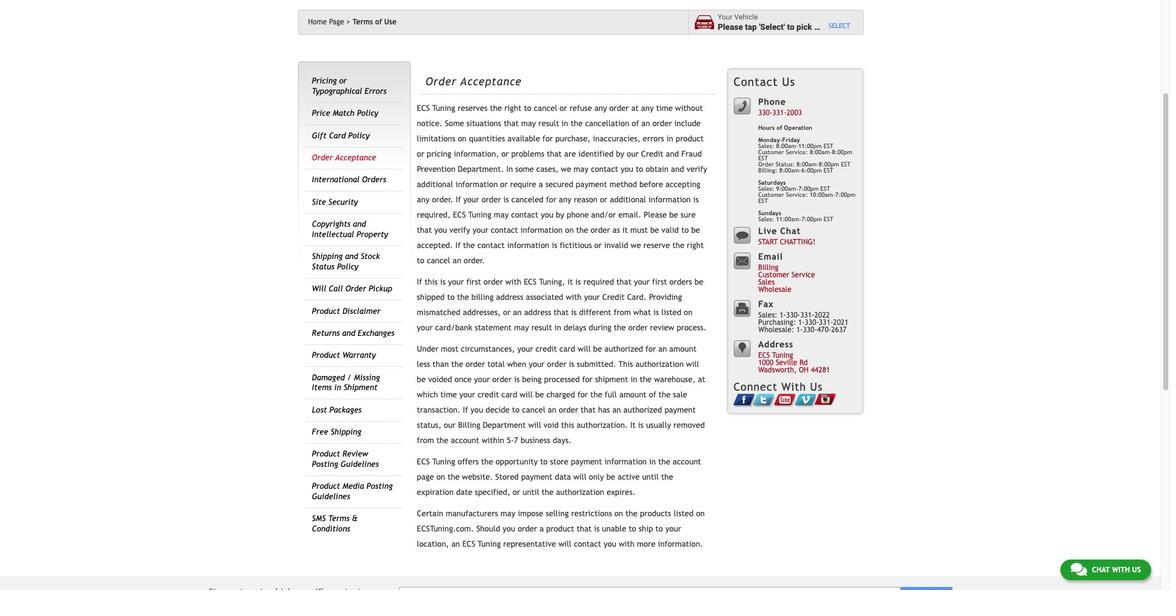 Task type: locate. For each thing, give the bounding box(es) containing it.
a inside the certain manufacturers may impose selling restrictions on the products listed on ecstuning.com. should you order a product that is unable to ship to your location, an ecs tuning representative will contact you with more information.
[[540, 525, 544, 534]]

0 vertical spatial right
[[505, 104, 522, 113]]

valid
[[662, 226, 679, 235]]

account inside ecs tuning offers the opportunity to store payment information in the account page on the website. stored payment data will only be active until the expiration date specified, or until the authorization expires.
[[673, 457, 702, 467]]

posting inside the product review posting guidelines
[[312, 460, 338, 469]]

chat right comments image
[[1093, 566, 1111, 574]]

listed
[[662, 308, 682, 317], [674, 509, 694, 518]]

copyrights and intellectual property
[[312, 220, 388, 239]]

0 horizontal spatial until
[[523, 488, 540, 497]]

additional down prevention at the left
[[417, 180, 454, 189]]

an up void
[[548, 406, 557, 415]]

2637
[[832, 326, 847, 334]]

acceptance up reserves
[[461, 75, 522, 88]]

0 horizontal spatial posting
[[312, 460, 338, 469]]

1 horizontal spatial card
[[560, 345, 576, 354]]

obtain
[[646, 165, 669, 174]]

result inside the ecs tuning reserves the right to cancel or refuse any order at any time without notice. some situations that may result in the cancellation of an order include limitations on quantities available for purchase, inaccuracies, errors in product or pricing information, or problems that are identified by our credit and fraud prevention department. in some cases, we may contact you to obtain and verify additional information or require a secured payment method before accepting any order. if your order is canceled for any reason or additional information is required, ecs tuning may contact you by phone and/or email. please be sure that you verify your contact information on the order as it must be valid to be accepted. if the contact information is fictitious or invalid we reserve the right to cancel an order.
[[539, 119, 560, 128]]

live
[[759, 226, 778, 236]]

a down "impose"
[[540, 525, 544, 534]]

it
[[631, 421, 636, 430]]

typographical
[[312, 87, 362, 96]]

method
[[610, 180, 637, 189]]

sms terms & conditions link
[[312, 514, 358, 533]]

product review posting guidelines link
[[312, 450, 379, 469]]

2 horizontal spatial 331-
[[820, 319, 834, 327]]

331- inside phone 330-331-2003
[[773, 109, 787, 117]]

your inside the certain manufacturers may impose selling restrictions on the products listed on ecstuning.com. should you order a product that is unable to ship to your location, an ecs tuning representative will contact you with more information.
[[666, 525, 682, 534]]

1 vertical spatial customer
[[759, 191, 785, 198]]

chatting!
[[780, 238, 816, 247]]

0 vertical spatial from
[[614, 308, 631, 317]]

to left ship
[[629, 525, 637, 534]]

order acceptance
[[426, 75, 522, 88], [312, 153, 376, 162]]

1 vertical spatial we
[[631, 241, 641, 250]]

than
[[433, 360, 449, 369]]

1 vertical spatial credit
[[603, 293, 625, 302]]

fictitious
[[560, 241, 592, 250]]

1 vertical spatial right
[[687, 241, 704, 250]]

guidelines down the review
[[341, 460, 379, 469]]

9:00am-
[[777, 185, 799, 192]]

the down valid
[[673, 241, 685, 250]]

0 horizontal spatial time
[[441, 390, 457, 400]]

please inside the ecs tuning reserves the right to cancel or refuse any order at any time without notice. some situations that may result in the cancellation of an order include limitations on quantities available for purchase, inaccuracies, errors in product or pricing information, or problems that are identified by our credit and fraud prevention department. in some cases, we may contact you to obtain and verify additional information or require a secured payment method before accepting any order. if your order is canceled for any reason or additional information is required, ecs tuning may contact you by phone and/or email. please be sure that you verify your contact information on the order as it must be valid to be accepted. if the contact information is fictitious or invalid we reserve the right to cancel an order.
[[644, 210, 667, 220]]

service: left 10:00am-
[[787, 191, 808, 198]]

first
[[467, 278, 481, 287], [653, 278, 667, 287]]

0 horizontal spatial us
[[783, 75, 796, 88]]

1- right wholesale:
[[797, 326, 803, 334]]

0 horizontal spatial address
[[496, 293, 524, 302]]

listed inside if this is your first order with ecs tuning, it is required that your first orders be shipped to the billing address associated with your credit card. providing mismatched addresses, or an address that is different from what is listed on your card/bank statement may result in delays during the order review process.
[[662, 308, 682, 317]]

0 horizontal spatial product
[[547, 525, 575, 534]]

security
[[329, 198, 358, 207]]

0 vertical spatial verify
[[687, 165, 708, 174]]

est
[[824, 143, 834, 149], [759, 155, 769, 162], [842, 161, 851, 168], [824, 167, 834, 174], [821, 185, 831, 192], [759, 198, 769, 204], [824, 216, 834, 223]]

order acceptance up reserves
[[426, 75, 522, 88]]

8:00am-
[[777, 143, 799, 149], [810, 149, 833, 155], [797, 161, 819, 168], [780, 167, 802, 174]]

0 horizontal spatial it
[[568, 278, 573, 287]]

lost
[[312, 405, 327, 414]]

0 vertical spatial address
[[496, 293, 524, 302]]

ecs inside the certain manufacturers may impose selling restrictions on the products listed on ecstuning.com. should you order a product that is unable to ship to your location, an ecs tuning representative will contact you with more information.
[[463, 540, 476, 549]]

account up offers
[[451, 436, 480, 445]]

0 vertical spatial authorized
[[605, 345, 644, 354]]

product inside the certain manufacturers may impose selling restrictions on the products listed on ecstuning.com. should you order a product that is unable to ship to your location, an ecs tuning representative will contact you with more information.
[[547, 525, 575, 534]]

free
[[312, 428, 328, 437]]

guidelines inside the product media posting guidelines
[[312, 492, 350, 501]]

the inside the certain manufacturers may impose selling restrictions on the products listed on ecstuning.com. should you order a product that is unable to ship to your location, an ecs tuning representative will contact you with more information.
[[626, 509, 638, 518]]

0 vertical spatial customer
[[759, 149, 785, 155]]

authorization inside under most circumstances, your credit card will be authorized for an amount less than the order total when your order is submitted. this authorization will be voided once your order is being processed for shipment in the warehouse, at which time your credit card will be charged for the full amount of the sale transaction. if you decide to cancel an order that has an authorized payment status, our billing department will void this authorization. it is usually removed from the account within 5-7 business days.
[[636, 360, 684, 369]]

the left warehouse,
[[640, 375, 652, 384]]

to
[[788, 22, 795, 31], [524, 104, 532, 113], [636, 165, 644, 174], [682, 226, 689, 235], [417, 256, 425, 265], [447, 293, 455, 302], [512, 406, 520, 415], [541, 457, 548, 467], [629, 525, 637, 534], [656, 525, 663, 534]]

0 vertical spatial shipping
[[312, 252, 343, 261]]

0 vertical spatial billing
[[759, 264, 779, 272]]

tuning
[[433, 104, 456, 113], [469, 210, 492, 220], [773, 351, 794, 360], [433, 457, 456, 467], [478, 540, 501, 549]]

Email email field
[[399, 587, 901, 590]]

2 vertical spatial a
[[540, 525, 544, 534]]

an down ecstuning.com.
[[452, 540, 460, 549]]

product for product review posting guidelines
[[312, 450, 340, 459]]

chat with us
[[1093, 566, 1142, 574]]

at right warehouse,
[[698, 375, 706, 384]]

0 vertical spatial posting
[[312, 460, 338, 469]]

chat
[[781, 226, 801, 236], [1093, 566, 1111, 574]]

order up the once
[[466, 360, 485, 369]]

2 vertical spatial policy
[[337, 262, 359, 271]]

amount right "full"
[[620, 390, 647, 400]]

3 product from the top
[[312, 450, 340, 459]]

right up the available
[[505, 104, 522, 113]]

and up property
[[353, 220, 366, 229]]

you down unable
[[604, 540, 617, 549]]

from inside if this is your first order with ecs tuning, it is required that your first orders be shipped to the billing address associated with your credit card. providing mismatched addresses, or an address that is different from what is listed on your card/bank statement may result in delays during the order review process.
[[614, 308, 631, 317]]

notice.
[[417, 119, 443, 128]]

product for product disclaimer
[[312, 306, 340, 316]]

1 vertical spatial it
[[568, 278, 573, 287]]

will
[[312, 284, 327, 293]]

2 product from the top
[[312, 351, 340, 360]]

is
[[504, 195, 509, 204], [694, 195, 699, 204], [552, 241, 558, 250], [440, 278, 446, 287], [576, 278, 581, 287], [572, 308, 577, 317], [654, 308, 659, 317], [569, 360, 575, 369], [514, 375, 520, 384], [639, 421, 644, 430], [594, 525, 600, 534]]

product disclaimer
[[312, 306, 381, 316]]

3 sales: from the top
[[759, 216, 775, 223]]

1 horizontal spatial posting
[[367, 482, 393, 491]]

1 vertical spatial by
[[556, 210, 565, 220]]

is left "canceled"
[[504, 195, 509, 204]]

payment up only
[[571, 457, 603, 467]]

330- inside phone 330-331-2003
[[759, 109, 773, 117]]

1 horizontal spatial first
[[653, 278, 667, 287]]

card down delays
[[560, 345, 576, 354]]

product
[[676, 134, 704, 143], [547, 525, 575, 534]]

to inside under most circumstances, your credit card will be authorized for an amount less than the order total when your order is submitted. this authorization will be voided once your order is being processed for shipment in the warehouse, at which time your credit card will be charged for the full amount of the sale transaction. if you decide to cancel an order that has an authorized payment status, our billing department will void this authorization. it is usually removed from the account within 5-7 business days.
[[512, 406, 520, 415]]

most
[[441, 345, 459, 354]]

0 vertical spatial please
[[718, 22, 743, 31]]

0 vertical spatial account
[[451, 436, 480, 445]]

330-
[[759, 109, 773, 117], [787, 311, 801, 320], [805, 319, 820, 327], [803, 326, 818, 334]]

for down review
[[646, 345, 656, 354]]

site
[[312, 198, 326, 207]]

may inside if this is your first order with ecs tuning, it is required that your first orders be shipped to the billing address associated with your credit card. providing mismatched addresses, or an address that is different from what is listed on your card/bank statement may result in delays during the order review process.
[[514, 323, 529, 332]]

order up billing at the left of page
[[484, 278, 503, 287]]

guidelines inside the product review posting guidelines
[[341, 460, 379, 469]]

0 vertical spatial a
[[815, 22, 819, 31]]

may right statement
[[514, 323, 529, 332]]

1 vertical spatial billing
[[458, 421, 481, 430]]

0 vertical spatial guidelines
[[341, 460, 379, 469]]

or up typographical
[[339, 76, 347, 86]]

0 horizontal spatial 331-
[[773, 109, 787, 117]]

damaged / missing items in shipment link
[[312, 373, 380, 392]]

wholesale link
[[759, 286, 792, 294]]

1 horizontal spatial billing
[[759, 264, 779, 272]]

wholesale
[[759, 286, 792, 294]]

2 vertical spatial customer
[[759, 271, 790, 280]]

items
[[312, 383, 332, 392]]

email.
[[619, 210, 642, 220]]

time left without
[[657, 104, 673, 113]]

time
[[657, 104, 673, 113], [441, 390, 457, 400]]

0 horizontal spatial from
[[417, 436, 434, 445]]

posting right the media
[[367, 482, 393, 491]]

0 vertical spatial listed
[[662, 308, 682, 317]]

of up inaccuracies,
[[632, 119, 639, 128]]

will up warehouse,
[[687, 360, 700, 369]]

1 horizontal spatial this
[[562, 421, 575, 430]]

1 horizontal spatial authorization
[[636, 360, 684, 369]]

in inside ecs tuning offers the opportunity to store payment information in the account page on the website. stored payment data will only be active until the expiration date specified, or until the authorization expires.
[[650, 457, 656, 467]]

1 vertical spatial order.
[[464, 256, 485, 265]]

1 vertical spatial please
[[644, 210, 667, 220]]

0 horizontal spatial authorization
[[556, 488, 605, 497]]

we down are
[[561, 165, 572, 174]]

0 horizontal spatial acceptance
[[335, 153, 376, 162]]

1-
[[780, 311, 787, 320], [799, 319, 805, 327], [797, 326, 803, 334]]

policy up will call order pickup
[[337, 262, 359, 271]]

product for product warranty
[[312, 351, 340, 360]]

order. up "required,"
[[432, 195, 454, 204]]

if up shipped
[[417, 278, 422, 287]]

sales: down hours
[[759, 143, 775, 149]]

in left delays
[[555, 323, 562, 332]]

charged
[[547, 390, 576, 400]]

1 vertical spatial our
[[444, 421, 456, 430]]

to right valid
[[682, 226, 689, 235]]

of
[[375, 18, 382, 26], [632, 119, 639, 128], [777, 124, 783, 131], [649, 390, 657, 400]]

0 horizontal spatial billing
[[458, 421, 481, 430]]

billing inside under most circumstances, your credit card will be authorized for an amount less than the order total when your order is submitted. this authorization will be voided once your order is being processed for shipment in the warehouse, at which time your credit card will be charged for the full amount of the sale transaction. if you decide to cancel an order that has an authorized payment status, our billing department will void this authorization. it is usually removed from the account within 5-7 business days.
[[458, 421, 481, 430]]

authorized up "it"
[[624, 406, 663, 415]]

1 vertical spatial us
[[811, 381, 823, 393]]

0 vertical spatial we
[[561, 165, 572, 174]]

credit
[[536, 345, 557, 354], [478, 390, 499, 400]]

1 vertical spatial time
[[441, 390, 457, 400]]

in down the this on the right bottom of the page
[[631, 375, 638, 384]]

you inside under most circumstances, your credit card will be authorized for an amount less than the order total when your order is submitted. this authorization will be voided once your order is being processed for shipment in the warehouse, at which time your credit card will be charged for the full amount of the sale transaction. if you decide to cancel an order that has an authorized payment status, our billing department will void this authorization. it is usually removed from the account within 5-7 business days.
[[471, 406, 484, 415]]

is up shipped
[[440, 278, 446, 287]]

1 vertical spatial this
[[562, 421, 575, 430]]

is right "it"
[[639, 421, 644, 430]]

us for connect
[[811, 381, 823, 393]]

contact us
[[734, 75, 796, 88]]

time inside the ecs tuning reserves the right to cancel or refuse any order at any time without notice. some situations that may result in the cancellation of an order include limitations on quantities available for purchase, inaccuracies, errors in product or pricing information, or problems that are identified by our credit and fraud prevention department. in some cases, we may contact you to obtain and verify additional information or require a secured payment method before accepting any order. if your order is canceled for any reason or additional information is required, ecs tuning may contact you by phone and/or email. please be sure that you verify your contact information on the order as it must be valid to be accepted. if the contact information is fictitious or invalid we reserve the right to cancel an order.
[[657, 104, 673, 113]]

0 horizontal spatial first
[[467, 278, 481, 287]]

packages
[[330, 405, 362, 414]]

refuse
[[570, 104, 592, 113]]

posting down free
[[312, 460, 338, 469]]

or
[[339, 76, 347, 86], [560, 104, 567, 113], [417, 149, 425, 159], [502, 149, 509, 159], [501, 180, 508, 189], [600, 195, 608, 204], [595, 241, 602, 250], [503, 308, 511, 317], [513, 488, 521, 497]]

days.
[[553, 436, 572, 445]]

1 horizontal spatial us
[[811, 381, 823, 393]]

0 vertical spatial terms
[[353, 18, 373, 26]]

required,
[[417, 210, 451, 220]]

1 horizontal spatial order acceptance
[[426, 75, 522, 88]]

payment inside the ecs tuning reserves the right to cancel or refuse any order at any time without notice. some situations that may result in the cancellation of an order include limitations on quantities available for purchase, inaccuracies, errors in product or pricing information, or problems that are identified by our credit and fraud prevention department. in some cases, we may contact you to obtain and verify additional information or require a secured payment method before accepting any order. if your order is canceled for any reason or additional information is required, ecs tuning may contact you by phone and/or email. please be sure that you verify your contact information on the order as it must be valid to be accepted. if the contact information is fictitious or invalid we reserve the right to cancel an order.
[[576, 180, 608, 189]]

to inside your vehicle please tap 'select' to pick a vehicle
[[788, 22, 795, 31]]

or left invalid
[[595, 241, 602, 250]]

1 horizontal spatial account
[[673, 457, 702, 467]]

more
[[637, 540, 656, 549]]

0 horizontal spatial order.
[[432, 195, 454, 204]]

credit inside the ecs tuning reserves the right to cancel or refuse any order at any time without notice. some situations that may result in the cancellation of an order include limitations on quantities available for purchase, inaccuracies, errors in product or pricing information, or problems that are identified by our credit and fraud prevention department. in some cases, we may contact you to obtain and verify additional information or require a secured payment method before accepting any order. if your order is canceled for any reason or additional information is required, ecs tuning may contact you by phone and/or email. please be sure that you verify your contact information on the order as it must be valid to be accepted. if the contact information is fictitious or invalid we reserve the right to cancel an order.
[[642, 149, 664, 159]]

1 horizontal spatial address
[[524, 308, 552, 317]]

friday
[[783, 137, 801, 143]]

result inside if this is your first order with ecs tuning, it is required that your first orders be shipped to the billing address associated with your credit card. providing mismatched addresses, or an address that is different from what is listed on your card/bank statement may result in delays during the order review process.
[[532, 323, 552, 332]]

and for returns and exchanges
[[342, 329, 356, 338]]

at inside the ecs tuning reserves the right to cancel or refuse any order at any time without notice. some situations that may result in the cancellation of an order include limitations on quantities available for purchase, inaccuracies, errors in product or pricing information, or problems that are identified by our credit and fraud prevention department. in some cases, we may contact you to obtain and verify additional information or require a secured payment method before accepting any order. if your order is canceled for any reason or additional information is required, ecs tuning may contact you by phone and/or email. please be sure that you verify your contact information on the order as it must be valid to be accepted. if the contact information is fictitious or invalid we reserve the right to cancel an order.
[[632, 104, 639, 113]]

first up billing at the left of page
[[467, 278, 481, 287]]

1 product from the top
[[312, 306, 340, 316]]

order acceptance down gift card policy
[[312, 153, 376, 162]]

listed inside the certain manufacturers may impose selling restrictions on the products listed on ecstuning.com. should you order a product that is unable to ship to your location, an ecs tuning representative will contact you with more information.
[[674, 509, 694, 518]]

1 horizontal spatial our
[[627, 149, 639, 159]]

1 vertical spatial listed
[[674, 509, 694, 518]]

credit down errors
[[642, 149, 664, 159]]

1 vertical spatial authorization
[[556, 488, 605, 497]]

posting inside the product media posting guidelines
[[367, 482, 393, 491]]

3 customer from the top
[[759, 271, 790, 280]]

2 service: from the top
[[787, 191, 808, 198]]

pricing
[[427, 149, 452, 159]]

wholesale:
[[759, 326, 795, 334]]

0 horizontal spatial credit
[[603, 293, 625, 302]]

0 horizontal spatial we
[[561, 165, 572, 174]]

4 product from the top
[[312, 482, 340, 491]]

0 horizontal spatial order acceptance
[[312, 153, 376, 162]]

our
[[627, 149, 639, 159], [444, 421, 456, 430]]

authorization up warehouse,
[[636, 360, 684, 369]]

authorization
[[636, 360, 684, 369], [556, 488, 605, 497]]

1 vertical spatial 8:00pm
[[819, 161, 840, 168]]

phone
[[567, 210, 589, 220]]

acceptance up international orders link on the left of page
[[335, 153, 376, 162]]

1 horizontal spatial credit
[[536, 345, 557, 354]]

an down accepted.
[[453, 256, 462, 265]]

us right comments image
[[1133, 566, 1142, 574]]

1 vertical spatial amount
[[620, 390, 647, 400]]

and inside copyrights and intellectual property
[[353, 220, 366, 229]]

to inside if this is your first order with ecs tuning, it is required that your first orders be shipped to the billing address associated with your credit card. providing mismatched addresses, or an address that is different from what is listed on your card/bank statement may result in delays during the order review process.
[[447, 293, 455, 302]]

that up delays
[[554, 308, 569, 317]]

home page
[[308, 18, 345, 26]]

delays
[[564, 323, 587, 332]]

ecs up associated on the left
[[524, 278, 537, 287]]

amount down process.
[[670, 345, 697, 354]]

policy down errors
[[357, 109, 379, 118]]

2 first from the left
[[653, 278, 667, 287]]

1 horizontal spatial product
[[676, 134, 704, 143]]

1 horizontal spatial right
[[687, 241, 704, 250]]

guidelines for review
[[341, 460, 379, 469]]

product for product media posting guidelines
[[312, 482, 340, 491]]

returns
[[312, 329, 340, 338]]

by left phone
[[556, 210, 565, 220]]

or inside the pricing or typographical errors
[[339, 76, 347, 86]]

product inside the product media posting guidelines
[[312, 482, 340, 491]]

to left store
[[541, 457, 548, 467]]

from inside under most circumstances, your credit card will be authorized for an amount less than the order total when your order is submitted. this authorization will be voided once your order is being processed for shipment in the warehouse, at which time your credit card will be charged for the full amount of the sale transaction. if you decide to cancel an order that has an authorized payment status, our billing department will void this authorization. it is usually removed from the account within 5-7 business days.
[[417, 436, 434, 445]]

0 vertical spatial time
[[657, 104, 673, 113]]

2 vertical spatial cancel
[[522, 406, 546, 415]]

date
[[456, 488, 473, 497]]

start
[[759, 238, 778, 247]]

media
[[343, 482, 364, 491]]

for right charged
[[578, 390, 588, 400]]

listed right the 'products'
[[674, 509, 694, 518]]

order inside the certain manufacturers may impose selling restrictions on the products listed on ecstuning.com. should you order a product that is unable to ship to your location, an ecs tuning representative will contact you with more information.
[[518, 525, 538, 534]]

1 vertical spatial service:
[[787, 191, 808, 198]]

order inside hours of operation monday-friday sales: 8:00am-11:00pm est customer service: 8:00am-8:00pm est order status: 8:00am-8:00pm est billing: 8:00am-6:00pm est saturdays sales: 9:00am-7:00pm est customer service: 10:00am-7:00pm est sundays sales: 11:00am-7:00pm est
[[759, 161, 774, 168]]

0 vertical spatial acceptance
[[461, 75, 522, 88]]

11:00am-
[[777, 216, 802, 223]]

and left the fraud
[[666, 149, 679, 159]]

a right pick
[[815, 22, 819, 31]]

be inside ecs tuning offers the opportunity to store payment information in the account page on the website. stored payment data will only be active until the expiration date specified, or until the authorization expires.
[[607, 473, 616, 482]]

listed down providing
[[662, 308, 682, 317]]

information up 'active' at the right bottom
[[605, 457, 647, 467]]

1 first from the left
[[467, 278, 481, 287]]

policy inside shipping and stock status policy
[[337, 262, 359, 271]]

of inside the ecs tuning reserves the right to cancel or refuse any order at any time without notice. some situations that may result in the cancellation of an order include limitations on quantities available for purchase, inaccuracies, errors in product or pricing information, or problems that are identified by our credit and fraud prevention department. in some cases, we may contact you to obtain and verify additional information or require a secured payment method before accepting any order. if your order is canceled for any reason or additional information is required, ecs tuning may contact you by phone and/or email. please be sure that you verify your contact information on the order as it must be valid to be accepted. if the contact information is fictitious or invalid we reserve the right to cancel an order.
[[632, 119, 639, 128]]

2 vertical spatial us
[[1133, 566, 1142, 574]]

0 vertical spatial chat
[[781, 226, 801, 236]]

reason
[[574, 195, 598, 204]]

shipped
[[417, 293, 445, 302]]

1 vertical spatial additional
[[610, 195, 647, 204]]

0 vertical spatial us
[[783, 75, 796, 88]]

0 horizontal spatial verify
[[450, 226, 470, 235]]

1 horizontal spatial until
[[643, 473, 659, 482]]

0 vertical spatial product
[[676, 134, 704, 143]]

sales: inside fax sales: 1-330-331-2022 purchasing: 1-330-331-2021 wholesale: 1-330-470-2637
[[759, 311, 778, 320]]

saturdays
[[759, 179, 786, 186]]

this inside under most circumstances, your credit card will be authorized for an amount less than the order total when your order is submitted. this authorization will be voided once your order is being processed for shipment in the warehouse, at which time your credit card will be charged for the full amount of the sale transaction. if you decide to cancel an order that has an authorized payment status, our billing department will void this authorization. it is usually removed from the account within 5-7 business days.
[[562, 421, 575, 430]]

identified
[[579, 149, 614, 159]]

1 service: from the top
[[787, 149, 808, 155]]

1 vertical spatial verify
[[450, 226, 470, 235]]

0 horizontal spatial terms
[[328, 514, 350, 523]]

ecs
[[417, 104, 430, 113], [453, 210, 466, 220], [524, 278, 537, 287], [759, 351, 771, 360], [417, 457, 430, 467], [463, 540, 476, 549]]

ecs inside ecs tuning offers the opportunity to store payment information in the account page on the website. stored payment data will only be active until the expiration date specified, or until the authorization expires.
[[417, 457, 430, 467]]

additional up email.
[[610, 195, 647, 204]]

less
[[417, 360, 430, 369]]

an inside the certain manufacturers may impose selling restrictions on the products listed on ecstuning.com. should you order a product that is unable to ship to your location, an ecs tuning representative will contact you with more information.
[[452, 540, 460, 549]]

card.
[[627, 293, 647, 302]]

until up "impose"
[[523, 488, 540, 497]]

product inside the product review posting guidelines
[[312, 450, 340, 459]]

your
[[718, 13, 733, 21]]

under
[[417, 345, 439, 354]]

select link
[[829, 22, 851, 30]]

opportunity
[[496, 457, 538, 467]]

and for copyrights and intellectual property
[[353, 220, 366, 229]]

the up website.
[[482, 457, 494, 467]]

payment down sale
[[665, 406, 696, 415]]

1 vertical spatial order acceptance
[[312, 153, 376, 162]]

0 vertical spatial amount
[[670, 345, 697, 354]]

limitations
[[417, 134, 456, 143]]

0 vertical spatial additional
[[417, 180, 454, 189]]

1 horizontal spatial please
[[718, 22, 743, 31]]

monday-
[[759, 137, 783, 143]]

posting for product review posting guidelines
[[312, 460, 338, 469]]

any down the secured
[[559, 195, 572, 204]]

product media posting guidelines
[[312, 482, 393, 501]]

1 vertical spatial posting
[[367, 482, 393, 491]]

or inside ecs tuning offers the opportunity to store payment information in the account page on the website. stored payment data will only be active until the expiration date specified, or until the authorization expires.
[[513, 488, 521, 497]]

by down inaccuracies,
[[616, 149, 625, 159]]

0 vertical spatial until
[[643, 473, 659, 482]]

in down usually in the bottom right of the page
[[650, 457, 656, 467]]

8:00pm
[[833, 149, 853, 155], [819, 161, 840, 168]]

on inside if this is your first order with ecs tuning, it is required that your first orders be shipped to the billing address associated with your credit card. providing mismatched addresses, or an address that is different from what is listed on your card/bank statement may result in delays during the order review process.
[[684, 308, 693, 317]]

product warranty
[[312, 351, 376, 360]]

sales: up live
[[759, 216, 775, 223]]

tuning down "department."
[[469, 210, 492, 220]]

authorization down only
[[556, 488, 605, 497]]

please down your
[[718, 22, 743, 31]]

at up inaccuracies,
[[632, 104, 639, 113]]

and inside shipping and stock status policy
[[345, 252, 358, 261]]

8:00am- down 11:00pm
[[797, 161, 819, 168]]

0 vertical spatial order.
[[432, 195, 454, 204]]

information inside ecs tuning offers the opportunity to store payment information in the account page on the website. stored payment data will only be active until the expiration date specified, or until the authorization expires.
[[605, 457, 647, 467]]

we down must on the right top of the page
[[631, 241, 641, 250]]

has
[[599, 406, 610, 415]]

this
[[425, 278, 438, 287], [562, 421, 575, 430]]

contact
[[591, 165, 619, 174], [511, 210, 539, 220], [491, 226, 518, 235], [478, 241, 505, 250], [574, 540, 602, 549]]

ecs inside if this is your first order with ecs tuning, it is required that your first orders be shipped to the billing address associated with your credit card. providing mismatched addresses, or an address that is different from what is listed on your card/bank statement may result in delays during the order review process.
[[524, 278, 537, 287]]

billing link
[[759, 264, 779, 272]]

with
[[506, 278, 522, 287], [566, 293, 582, 302], [619, 540, 635, 549], [1113, 566, 1131, 574]]

chat inside live chat start chatting!
[[781, 226, 801, 236]]

4 sales: from the top
[[759, 311, 778, 320]]

0 vertical spatial policy
[[357, 109, 379, 118]]

sales: down billing:
[[759, 185, 775, 192]]

product down returns
[[312, 351, 340, 360]]

1 horizontal spatial order.
[[464, 256, 485, 265]]

right down sure
[[687, 241, 704, 250]]

payment up the 'reason'
[[576, 180, 608, 189]]

0 horizontal spatial right
[[505, 104, 522, 113]]

policy right "card"
[[348, 131, 370, 140]]

0 vertical spatial order acceptance
[[426, 75, 522, 88]]

1 horizontal spatial at
[[698, 375, 706, 384]]

pickup
[[369, 284, 392, 293]]



Task type: vqa. For each thing, say whether or not it's contained in the screenshot.
rightmost "In"
no



Task type: describe. For each thing, give the bounding box(es) containing it.
8:00am- up 6:00pm
[[810, 149, 833, 155]]

required
[[584, 278, 615, 287]]

ecstuning.com.
[[417, 525, 474, 534]]

data
[[555, 473, 571, 482]]

department.
[[458, 165, 504, 174]]

to down accepted.
[[417, 256, 425, 265]]

will down being
[[520, 390, 533, 400]]

disclaimer
[[343, 306, 381, 316]]

copyrights
[[312, 220, 351, 229]]

call
[[329, 284, 343, 293]]

in
[[507, 165, 513, 174]]

will inside ecs tuning offers the opportunity to store payment information in the account page on the website. stored payment data will only be active until the expiration date specified, or until the authorization expires.
[[574, 473, 587, 482]]

on inside ecs tuning offers the opportunity to store payment information in the account page on the website. stored payment data will only be active until the expiration date specified, or until the authorization expires.
[[437, 473, 445, 482]]

or left "pricing"
[[417, 149, 425, 159]]

manufacturers
[[446, 509, 498, 518]]

any up errors
[[642, 104, 654, 113]]

any up cancellation
[[595, 104, 607, 113]]

that inside under most circumstances, your credit card will be authorized for an amount less than the order total when your order is submitted. this authorization will be voided once your order is being processed for shipment in the warehouse, at which time your credit card will be charged for the full amount of the sale transaction. if you decide to cancel an order that has an authorized payment status, our billing department will void this authorization. it is usually removed from the account within 5-7 business days.
[[581, 406, 596, 415]]

order up notice. at left top
[[426, 75, 457, 88]]

the up selling
[[542, 488, 554, 497]]

0 vertical spatial by
[[616, 149, 625, 159]]

1 vertical spatial cancel
[[427, 256, 451, 265]]

the down 'status,' in the bottom of the page
[[437, 436, 449, 445]]

330- up wholesale:
[[787, 311, 801, 320]]

total
[[488, 360, 505, 369]]

circumstances,
[[461, 345, 515, 354]]

phone 330-331-2003
[[759, 96, 803, 117]]

the right accepted.
[[463, 241, 475, 250]]

offers
[[458, 457, 479, 467]]

of left use
[[375, 18, 382, 26]]

44281
[[811, 366, 831, 375]]

usually
[[647, 421, 672, 430]]

this
[[619, 360, 634, 369]]

ecs right "required,"
[[453, 210, 466, 220]]

the left "full"
[[591, 390, 603, 400]]

products
[[640, 509, 672, 518]]

be down less
[[417, 375, 426, 384]]

contact
[[734, 75, 779, 88]]

order up errors
[[653, 119, 672, 128]]

6:00pm
[[802, 167, 822, 174]]

0 horizontal spatial additional
[[417, 180, 454, 189]]

purchasing:
[[759, 319, 797, 327]]

on up information.
[[697, 509, 705, 518]]

if down "department."
[[456, 195, 461, 204]]

posting for product media posting guidelines
[[367, 482, 393, 491]]

intellectual
[[312, 230, 354, 239]]

5-
[[507, 436, 514, 445]]

1- left 2022
[[799, 319, 805, 327]]

that up card. at the right of the page
[[617, 278, 632, 287]]

transaction.
[[417, 406, 461, 415]]

ecs tuning reserves the right to cancel or refuse any order at any time without notice. some situations that may result in the cancellation of an order include limitations on quantities available for purchase, inaccuracies, errors in product or pricing information, or problems that are identified by our credit and fraud prevention department. in some cases, we may contact you to obtain and verify additional information or require a secured payment method before accepting any order. if your order is canceled for any reason or additional information is required, ecs tuning may contact you by phone and/or email. please be sure that you verify your contact information on the order as it must be valid to be accepted. if the contact information is fictitious or invalid we reserve the right to cancel an order.
[[417, 104, 708, 265]]

a inside the ecs tuning reserves the right to cancel or refuse any order at any time without notice. some situations that may result in the cancellation of an order include limitations on quantities available for purchase, inaccuracies, errors in product or pricing information, or problems that are identified by our credit and fraud prevention department. in some cases, we may contact you to obtain and verify additional information or require a secured payment method before accepting any order. if your order is canceled for any reason or additional information is required, ecs tuning may contact you by phone and/or email. please be sure that you verify your contact information on the order as it must be valid to be accepted. if the contact information is fictitious or invalid we reserve the right to cancel an order.
[[539, 180, 543, 189]]

vehicle
[[821, 22, 848, 31]]

product inside the ecs tuning reserves the right to cancel or refuse any order at any time without notice. some situations that may result in the cancellation of an order include limitations on quantities available for purchase, inaccuracies, errors in product or pricing information, or problems that are identified by our credit and fraud prevention department. in some cases, we may contact you to obtain and verify additional information or require a secured payment method before accepting any order. if your order is canceled for any reason or additional information is required, ecs tuning may contact you by phone and/or email. please be sure that you verify your contact information on the order as it must be valid to be accepted. if the contact information is fictitious or invalid we reserve the right to cancel an order.
[[676, 134, 704, 143]]

be down being
[[536, 390, 544, 400]]

be inside if this is your first order with ecs tuning, it is required that your first orders be shipped to the billing address associated with your credit card. providing mismatched addresses, or an address that is different from what is listed on your card/bank statement may result in delays during the order review process.
[[695, 278, 704, 287]]

card/bank
[[435, 323, 473, 332]]

for down submitted.
[[583, 375, 593, 384]]

information up tuning, at left
[[507, 241, 550, 250]]

is left fictitious
[[552, 241, 558, 250]]

lost packages
[[312, 405, 362, 414]]

and up accepting
[[671, 165, 685, 174]]

that down "required,"
[[417, 226, 432, 235]]

us for chat
[[1133, 566, 1142, 574]]

returns and exchanges
[[312, 329, 395, 338]]

330- left 2637
[[805, 319, 820, 327]]

information down accepting
[[649, 195, 691, 204]]

page
[[329, 18, 345, 26]]

2021
[[834, 319, 849, 327]]

with left tuning, at left
[[506, 278, 522, 287]]

7:00pm down 10:00am-
[[802, 216, 822, 223]]

operation
[[785, 124, 813, 131]]

review
[[343, 450, 368, 459]]

on up unable
[[615, 509, 624, 518]]

our inside the ecs tuning reserves the right to cancel or refuse any order at any time without notice. some situations that may result in the cancellation of an order include limitations on quantities available for purchase, inaccuracies, errors in product or pricing information, or problems that are identified by our credit and fraud prevention department. in some cases, we may contact you to obtain and verify additional information or require a secured payment method before accepting any order. if your order is canceled for any reason or additional information is required, ecs tuning may contact you by phone and/or email. please be sure that you verify your contact information on the order as it must be valid to be accepted. if the contact information is fictitious or invalid we reserve the right to cancel an order.
[[627, 149, 639, 159]]

before
[[640, 180, 664, 189]]

billing inside email billing customer service sales wholesale
[[759, 264, 779, 272]]

sales
[[759, 278, 775, 287]]

policy for gift card policy
[[348, 131, 370, 140]]

0 horizontal spatial by
[[556, 210, 565, 220]]

copyrights and intellectual property link
[[312, 220, 388, 239]]

is right what
[[654, 308, 659, 317]]

cancel inside under most circumstances, your credit card will be authorized for an amount less than the order total when your order is submitted. this authorization will be voided once your order is being processed for shipment in the warehouse, at which time your credit card will be charged for the full amount of the sale transaction. if you decide to cancel an order that has an authorized payment status, our billing department will void this authorization. it is usually removed from the account within 5-7 business days.
[[522, 406, 546, 415]]

the up situations
[[490, 104, 502, 113]]

payment inside under most circumstances, your credit card will be authorized for an amount less than the order total when your order is submitted. this authorization will be voided once your order is being processed for shipment in the warehouse, at which time your credit card will be charged for the full amount of the sale transaction. if you decide to cancel an order that has an authorized payment status, our billing department will void this authorization. it is usually removed from the account within 5-7 business days.
[[665, 406, 696, 415]]

&
[[352, 514, 358, 523]]

you up method
[[621, 165, 634, 174]]

order down gift
[[312, 153, 333, 162]]

may down are
[[574, 165, 589, 174]]

sundays
[[759, 210, 782, 216]]

order up cancellation
[[610, 104, 629, 113]]

prevention
[[417, 165, 456, 174]]

an inside if this is your first order with ecs tuning, it is required that your first orders be shipped to the billing address associated with your credit card. providing mismatched addresses, or an address that is different from what is listed on your card/bank statement may result in delays during the order review process.
[[513, 308, 522, 317]]

a inside your vehicle please tap 'select' to pick a vehicle
[[815, 22, 819, 31]]

of inside under most circumstances, your credit card will be authorized for an amount less than the order total when your order is submitted. this authorization will be voided once your order is being processed for shipment in the warehouse, at which time your credit card will be charged for the full amount of the sale transaction. if you decide to cancel an order that has an authorized payment status, our billing department will void this authorization. it is usually removed from the account within 5-7 business days.
[[649, 390, 657, 400]]

the right during
[[614, 323, 626, 332]]

rd
[[800, 359, 808, 367]]

our inside under most circumstances, your credit card will be authorized for an amount less than the order total when your order is submitted. this authorization will be voided once your order is being processed for shipment in the warehouse, at which time your credit card will be charged for the full amount of the sale transaction. if you decide to cancel an order that has an authorized payment status, our billing department will void this authorization. it is usually removed from the account within 5-7 business days.
[[444, 421, 456, 430]]

account inside under most circumstances, your credit card will be authorized for an amount less than the order total when your order is submitted. this authorization will be voided once your order is being processed for shipment in the warehouse, at which time your credit card will be charged for the full amount of the sale transaction. if you decide to cancel an order that has an authorized payment status, our billing department will void this authorization. it is usually removed from the account within 5-7 business days.
[[451, 436, 480, 445]]

0 vertical spatial 8:00pm
[[833, 149, 853, 155]]

1 vertical spatial until
[[523, 488, 540, 497]]

expires.
[[607, 488, 636, 497]]

customer inside email billing customer service sales wholesale
[[759, 271, 790, 280]]

if inside under most circumstances, your credit card will be authorized for an amount less than the order total when your order is submitted. this authorization will be voided once your order is being processed for shipment in the warehouse, at which time your credit card will be charged for the full amount of the sale transaction. if you decide to cancel an order that has an authorized payment status, our billing department will void this authorization. it is usually removed from the account within 5-7 business days.
[[463, 406, 468, 415]]

under most circumstances, your credit card will be authorized for an amount less than the order total when your order is submitted. this authorization will be voided once your order is being processed for shipment in the warehouse, at which time your credit card will be charged for the full amount of the sale transaction. if you decide to cancel an order that has an authorized payment status, our billing department will void this authorization. it is usually removed from the account within 5-7 business days.
[[417, 345, 706, 445]]

vehicle
[[735, 13, 759, 21]]

to up the available
[[524, 104, 532, 113]]

page
[[417, 473, 434, 482]]

terms of use
[[353, 18, 397, 26]]

1 customer from the top
[[759, 149, 785, 155]]

use
[[384, 18, 397, 26]]

the up the once
[[452, 360, 464, 369]]

terms inside sms terms & conditions
[[328, 514, 350, 523]]

if inside if this is your first order with ecs tuning, it is required that your first orders be shipped to the billing address associated with your credit card. providing mismatched addresses, or an address that is different from what is listed on your card/bank statement may result in delays during the order review process.
[[417, 278, 422, 287]]

email
[[759, 251, 783, 262]]

addresses,
[[463, 308, 501, 317]]

for right the available
[[543, 134, 553, 143]]

quantities
[[469, 134, 505, 143]]

connect with us
[[734, 381, 823, 393]]

may up the available
[[522, 119, 536, 128]]

0 vertical spatial cancel
[[534, 104, 558, 113]]

conditions
[[312, 524, 350, 533]]

information down "canceled"
[[521, 226, 563, 235]]

website.
[[462, 473, 493, 482]]

are
[[565, 149, 576, 159]]

on down some
[[458, 134, 467, 143]]

to right ship
[[656, 525, 663, 534]]

being
[[522, 375, 542, 384]]

0 vertical spatial credit
[[536, 345, 557, 354]]

include
[[675, 119, 701, 128]]

time inside under most circumstances, your credit card will be authorized for an amount less than the order total when your order is submitted. this authorization will be voided once your order is being processed for shipment in the warehouse, at which time your credit card will be charged for the full amount of the sale transaction. if you decide to cancel an order that has an authorized payment status, our billing department will void this authorization. it is usually removed from the account within 5-7 business days.
[[441, 390, 457, 400]]

free shipping
[[312, 428, 362, 437]]

policy for price match policy
[[357, 109, 379, 118]]

sure
[[681, 210, 696, 220]]

an down review
[[659, 345, 667, 354]]

that left are
[[547, 149, 562, 159]]

authorization.
[[577, 421, 628, 430]]

1 horizontal spatial we
[[631, 241, 641, 250]]

tuning inside address ecs tuning 1000 seville rd wadsworth, oh 44281
[[773, 351, 794, 360]]

that inside the certain manufacturers may impose selling restrictions on the products listed on ecstuning.com. should you order a product that is unable to ship to your location, an ecs tuning representative will contact you with more information.
[[577, 525, 592, 534]]

the down usually in the bottom right of the page
[[659, 457, 671, 467]]

comments image
[[1071, 562, 1088, 577]]

contact inside the certain manufacturers may impose selling restrictions on the products listed on ecstuning.com. should you order a product that is unable to ship to your location, an ecs tuning representative will contact you with more information.
[[574, 540, 602, 549]]

1 vertical spatial acceptance
[[335, 153, 376, 162]]

1 horizontal spatial chat
[[1093, 566, 1111, 574]]

and for shipping and stock status policy
[[345, 252, 358, 261]]

1 horizontal spatial verify
[[687, 165, 708, 174]]

on up fictitious
[[566, 226, 574, 235]]

price
[[312, 109, 330, 118]]

/
[[348, 373, 352, 382]]

1 horizontal spatial amount
[[670, 345, 697, 354]]

2 sales: from the top
[[759, 185, 775, 192]]

review
[[651, 323, 675, 332]]

1 vertical spatial card
[[502, 390, 518, 400]]

please inside your vehicle please tap 'select' to pick a vehicle
[[718, 22, 743, 31]]

product warranty link
[[312, 351, 376, 360]]

tap
[[746, 22, 757, 31]]

is left being
[[514, 375, 520, 384]]

be down sure
[[692, 226, 701, 235]]

status:
[[776, 161, 795, 168]]

2 customer from the top
[[759, 191, 785, 198]]

order down charged
[[559, 406, 579, 415]]

price match policy
[[312, 109, 379, 118]]

1 horizontal spatial 331-
[[801, 311, 815, 320]]

1 horizontal spatial terms
[[353, 18, 373, 26]]

of inside hours of operation monday-friday sales: 8:00am-11:00pm est customer service: 8:00am-8:00pm est order status: 8:00am-8:00pm est billing: 8:00am-6:00pm est saturdays sales: 9:00am-7:00pm est customer service: 10:00am-7:00pm est sundays sales: 11:00am-7:00pm est
[[777, 124, 783, 131]]

tuning inside the certain manufacturers may impose selling restrictions on the products listed on ecstuning.com. should you order a product that is unable to ship to your location, an ecs tuning representative will contact you with more information.
[[478, 540, 501, 549]]

shipping and stock status policy link
[[312, 252, 380, 271]]

this inside if this is your first order with ecs tuning, it is required that your first orders be shipped to the billing address associated with your credit card. providing mismatched addresses, or an address that is different from what is listed on your card/bank statement may result in delays during the order review process.
[[425, 278, 438, 287]]

or up in
[[502, 149, 509, 159]]

you up accepted.
[[435, 226, 447, 235]]

active
[[618, 473, 640, 482]]

order down what
[[629, 323, 648, 332]]

the up purchase,
[[571, 119, 583, 128]]

that up the available
[[504, 119, 519, 128]]

to inside ecs tuning offers the opportunity to store payment information in the account page on the website. stored payment data will only be active until the expiration date specified, or until the authorization expires.
[[541, 457, 548, 467]]

stored
[[496, 473, 519, 482]]

gift
[[312, 131, 327, 140]]

ecs inside address ecs tuning 1000 seville rd wadsworth, oh 44281
[[759, 351, 771, 360]]

credit inside if this is your first order with ecs tuning, it is required that your first orders be shipped to the billing address associated with your credit card. providing mismatched addresses, or an address that is different from what is listed on your card/bank statement may result in delays during the order review process.
[[603, 293, 625, 302]]

authorization inside ecs tuning offers the opportunity to store payment information in the account page on the website. stored payment data will only be active until the expiration date specified, or until the authorization expires.
[[556, 488, 605, 497]]

or down in
[[501, 180, 508, 189]]

different
[[579, 308, 612, 317]]

be left sure
[[670, 210, 679, 220]]

phone
[[759, 96, 787, 107]]

at inside under most circumstances, your credit card will be authorized for an amount less than the order total when your order is submitted. this authorization will be voided once your order is being processed for shipment in the warehouse, at which time your credit card will be charged for the full amount of the sale transaction. if you decide to cancel an order that has an authorized payment status, our billing department will void this authorization. it is usually removed from the account within 5-7 business days.
[[698, 375, 706, 384]]

guidelines for media
[[312, 492, 350, 501]]

8:00am- up the '9:00am-'
[[780, 167, 802, 174]]

or inside if this is your first order with ecs tuning, it is required that your first orders be shipped to the billing address associated with your credit card. providing mismatched addresses, or an address that is different from what is listed on your card/bank statement may result in delays during the order review process.
[[503, 308, 511, 317]]

in inside under most circumstances, your credit card will be authorized for an amount less than the order total when your order is submitted. this authorization will be voided once your order is being processed for shipment in the warehouse, at which time your credit card will be charged for the full amount of the sale transaction. if you decide to cancel an order that has an authorized payment status, our billing department will void this authorization. it is usually removed from the account within 5-7 business days.
[[631, 375, 638, 384]]

1 vertical spatial address
[[524, 308, 552, 317]]

with inside the certain manufacturers may impose selling restrictions on the products listed on ecstuning.com. should you order a product that is unable to ship to your location, an ecs tuning representative will contact you with more information.
[[619, 540, 635, 549]]

may inside the certain manufacturers may impose selling restrictions on the products listed on ecstuning.com. should you order a product that is unable to ship to your location, an ecs tuning representative will contact you with more information.
[[501, 509, 516, 518]]

address
[[759, 339, 794, 349]]

330- down 2022
[[803, 326, 818, 334]]

1 vertical spatial authorized
[[624, 406, 663, 415]]

require
[[510, 180, 537, 189]]

1 vertical spatial shipping
[[331, 428, 362, 437]]

any up "required,"
[[417, 195, 430, 204]]

once
[[455, 375, 472, 384]]

the left billing at the left of page
[[457, 293, 469, 302]]

errors
[[643, 134, 665, 143]]

the up the 'products'
[[662, 473, 674, 482]]

when
[[508, 360, 527, 369]]

the down phone
[[577, 226, 589, 235]]

oh
[[800, 366, 809, 375]]

will inside the certain manufacturers may impose selling restrictions on the products listed on ecstuning.com. should you order a product that is unable to ship to your location, an ecs tuning representative will contact you with more information.
[[559, 540, 572, 549]]

7:00pm right the '9:00am-'
[[836, 191, 856, 198]]

some
[[516, 165, 534, 174]]

0 horizontal spatial amount
[[620, 390, 647, 400]]

is up delays
[[572, 308, 577, 317]]

1 sales: from the top
[[759, 143, 775, 149]]

or left refuse
[[560, 104, 567, 113]]

for down the secured
[[546, 195, 557, 204]]

or up and/or
[[600, 195, 608, 204]]

0 vertical spatial card
[[560, 345, 576, 354]]

ecs tuning offers the opportunity to store payment information in the account page on the website. stored payment data will only be active until the expiration date specified, or until the authorization expires.
[[417, 457, 702, 497]]

1- up wholesale:
[[780, 311, 787, 320]]

gift card policy link
[[312, 131, 370, 140]]

errors
[[365, 87, 387, 96]]

be up submitted.
[[594, 345, 602, 354]]

available
[[508, 134, 540, 143]]

invalid
[[605, 241, 629, 250]]

some
[[445, 119, 464, 128]]

in inside if this is your first order with ecs tuning, it is required that your first orders be shipped to the billing address associated with your credit card. providing mismatched addresses, or an address that is different from what is listed on your card/bank statement may result in delays during the order review process.
[[555, 323, 562, 332]]

international orders
[[312, 175, 386, 184]]

it inside if this is your first order with ecs tuning, it is required that your first orders be shipped to the billing address associated with your credit card. providing mismatched addresses, or an address that is different from what is listed on your card/bank statement may result in delays during the order review process.
[[568, 278, 573, 287]]

you down "canceled"
[[541, 210, 554, 220]]

shipping inside shipping and stock status policy
[[312, 252, 343, 261]]

order right call at the top left of page
[[346, 284, 366, 293]]

it inside the ecs tuning reserves the right to cancel or refuse any order at any time without notice. some situations that may result in the cancellation of an order include limitations on quantities available for purchase, inaccuracies, errors in product or pricing information, or problems that are identified by our credit and fraud prevention department. in some cases, we may contact you to obtain and verify additional information or require a secured payment method before accepting any order. if your order is canceled for any reason or additional information is required, ecs tuning may contact you by phone and/or email. please be sure that you verify your contact information on the order as it must be valid to be accepted. if the contact information is fictitious or invalid we reserve the right to cancel an order.
[[623, 226, 628, 235]]

payment down opportunity
[[522, 473, 553, 482]]

you right should
[[503, 525, 516, 534]]

hours of operation monday-friday sales: 8:00am-11:00pm est customer service: 8:00am-8:00pm est order status: 8:00am-8:00pm est billing: 8:00am-6:00pm est saturdays sales: 9:00am-7:00pm est customer service: 10:00am-7:00pm est sundays sales: 11:00am-7:00pm est
[[759, 124, 856, 223]]

fax
[[759, 299, 774, 309]]

information down "department."
[[456, 180, 498, 189]]

removed
[[674, 421, 705, 430]]

7
[[514, 436, 518, 445]]

damaged
[[312, 373, 345, 382]]

is up sure
[[694, 195, 699, 204]]

reserve
[[644, 241, 671, 250]]

will up submitted.
[[578, 345, 591, 354]]

1 vertical spatial credit
[[478, 390, 499, 400]]

tuning inside ecs tuning offers the opportunity to store payment information in the account page on the website. stored payment data will only be active until the expiration date specified, or until the authorization expires.
[[433, 457, 456, 467]]

is inside the certain manufacturers may impose selling restrictions on the products listed on ecstuning.com. should you order a product that is unable to ship to your location, an ecs tuning representative will contact you with more information.
[[594, 525, 600, 534]]

in inside damaged / missing items in shipment
[[334, 383, 341, 392]]

may down in
[[494, 210, 509, 220]]

ecs up notice. at left top
[[417, 104, 430, 113]]

if right accepted.
[[456, 241, 461, 250]]

in right errors
[[667, 134, 674, 143]]

in up purchase,
[[562, 119, 569, 128]]

warehouse,
[[655, 375, 696, 384]]

is up processed
[[569, 360, 575, 369]]



